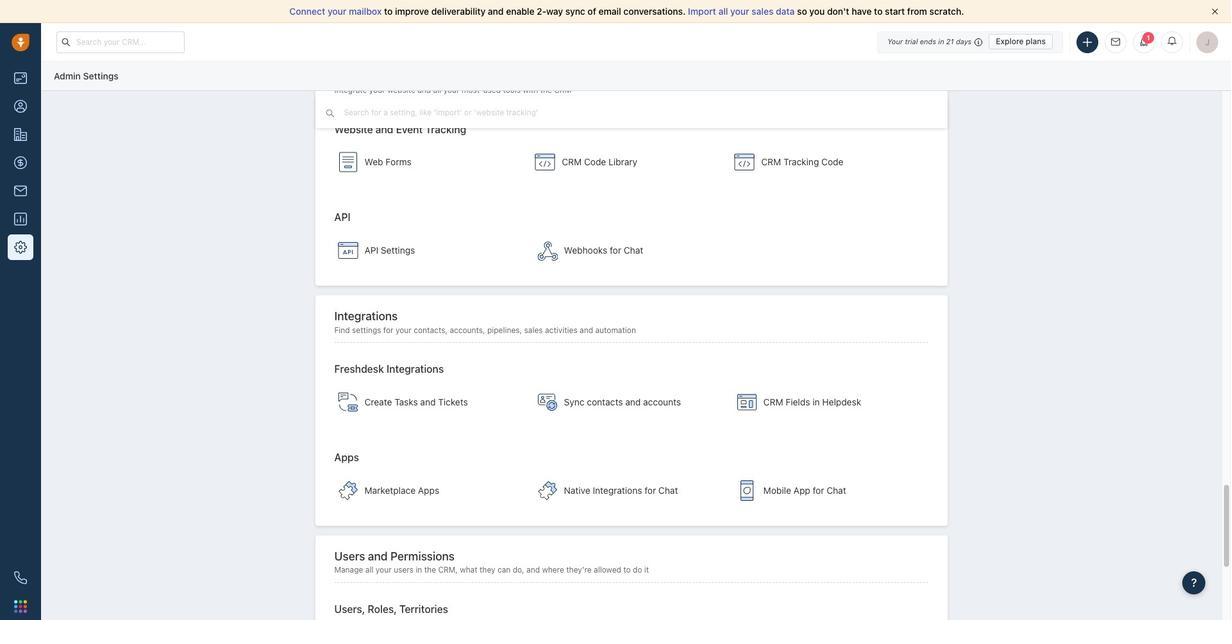 Task type: vqa. For each thing, say whether or not it's contained in the screenshot.
CRM Tracking Code link at the right top
yes



Task type: describe. For each thing, give the bounding box(es) containing it.
what
[[460, 566, 477, 575]]

allowed
[[594, 566, 621, 575]]

so
[[797, 6, 807, 17]]

and left event
[[376, 123, 393, 135]]

crm tracking code link
[[728, 140, 922, 185]]

contacts
[[587, 397, 623, 408]]

explore
[[996, 37, 1024, 46]]

ends
[[920, 37, 936, 46]]

chat for native
[[659, 485, 678, 496]]

0 vertical spatial all
[[718, 6, 728, 17]]

integrate your website with the crm to track your visitors and contacts image
[[734, 152, 755, 173]]

sync
[[565, 6, 585, 17]]

do
[[633, 566, 642, 575]]

settings for api settings
[[381, 245, 415, 256]]

native integrations for chat
[[564, 485, 678, 496]]

0 horizontal spatial to
[[384, 6, 393, 17]]

crm fields in helpdesk
[[764, 397, 861, 408]]

email
[[599, 6, 621, 17]]

freshdesk integrations
[[334, 364, 444, 375]]

webhooks for chat
[[564, 245, 643, 256]]

most-
[[462, 86, 483, 95]]

from
[[907, 6, 927, 17]]

mobile app for chat
[[764, 485, 846, 496]]

connect your mailbox to improve deliverability and enable 2-way sync of email conversations. import all your sales data so you don't have to start from scratch.
[[289, 6, 964, 17]]

freshworks switcher image
[[14, 601, 27, 614]]

0 vertical spatial tracking
[[425, 123, 466, 135]]

create tasks and tickets link
[[331, 380, 525, 425]]

api settings
[[365, 245, 415, 256]]

fields
[[786, 397, 810, 408]]

contacts,
[[414, 326, 448, 335]]

settings for admin settings
[[83, 70, 118, 81]]

your left most-
[[443, 86, 459, 95]]

and left enable at the top of the page
[[488, 6, 504, 17]]

do,
[[513, 566, 524, 575]]

your
[[888, 37, 903, 46]]

mobile
[[764, 485, 791, 496]]

all for website
[[433, 86, 441, 95]]

Search your CRM... text field
[[56, 31, 185, 53]]

Search for a setting, like 'import' or 'website tracking' text field
[[342, 106, 587, 119]]

tasks
[[395, 397, 418, 408]]

1 horizontal spatial in
[[813, 397, 820, 408]]

2 horizontal spatial in
[[938, 37, 944, 46]]

forms
[[386, 157, 412, 168]]

in inside users and permissions manage all your users in the crm, what they can do, and where they're allowed to do it
[[416, 566, 422, 575]]

scratch.
[[930, 6, 964, 17]]

connect your mailbox link
[[289, 6, 384, 17]]

chat inside webhooks for chat 'link'
[[624, 245, 643, 256]]

import
[[688, 6, 716, 17]]

days
[[956, 37, 972, 46]]

0 horizontal spatial apps
[[334, 452, 359, 464]]

0 vertical spatial sales
[[752, 6, 774, 17]]

can
[[498, 566, 511, 575]]

trial
[[905, 37, 918, 46]]

crm right with
[[554, 86, 571, 95]]

you
[[809, 6, 825, 17]]

send email image
[[1111, 38, 1120, 46]]

import all your sales data link
[[688, 6, 797, 17]]

accounts,
[[450, 326, 485, 335]]

your inside 'integrations find settings for your contacts, accounts, pipelines, sales activities and automation'
[[396, 326, 412, 335]]

web forms link
[[331, 140, 525, 185]]

activities
[[545, 326, 578, 335]]

way
[[546, 6, 563, 17]]

library
[[609, 157, 637, 168]]

chat for mobile
[[827, 485, 846, 496]]

manage
[[334, 566, 363, 575]]

pipelines,
[[487, 326, 522, 335]]

your right import
[[730, 6, 749, 17]]

territories
[[399, 604, 448, 615]]

enable
[[506, 6, 534, 17]]

integrate
[[334, 86, 367, 95]]

your trial ends in 21 days
[[888, 37, 972, 46]]

webhooks
[[564, 245, 607, 256]]

helpdesk
[[822, 397, 861, 408]]

connect your apps to your account via the marketplace image
[[338, 481, 358, 501]]

your inside users and permissions manage all your users in the crm, what they can do, and where they're allowed to do it
[[376, 566, 392, 575]]

freshdesk
[[334, 364, 384, 375]]

used
[[483, 86, 501, 95]]

create
[[365, 397, 392, 408]]

with
[[523, 86, 538, 95]]

api for api settings
[[365, 245, 378, 256]]

users and permissions manage all your users in the crm, what they can do, and where they're allowed to do it
[[334, 550, 649, 575]]

deliverability
[[431, 6, 486, 17]]

21
[[946, 37, 954, 46]]

app
[[794, 485, 810, 496]]

automatically create contacts when website visitors sign up image
[[338, 152, 358, 173]]

start
[[885, 6, 905, 17]]

marketplace
[[365, 485, 416, 496]]

1 code from the left
[[584, 157, 606, 168]]

crm for crm fields in helpdesk
[[764, 397, 783, 408]]

users, roles, territories
[[334, 604, 448, 615]]

to inside users and permissions manage all your users in the crm, what they can do, and where they're allowed to do it
[[623, 566, 631, 575]]

connect
[[289, 6, 325, 17]]

admin
[[54, 70, 81, 81]]



Task type: locate. For each thing, give the bounding box(es) containing it.
1 vertical spatial integrations
[[387, 364, 444, 375]]

crm inside crm code library link
[[562, 157, 582, 168]]

sales
[[752, 6, 774, 17], [524, 326, 543, 335]]

1 horizontal spatial chat
[[659, 485, 678, 496]]

integrations
[[334, 310, 398, 323], [387, 364, 444, 375], [593, 485, 642, 496]]

and right the contacts
[[625, 397, 641, 408]]

the inside users and permissions manage all your users in the crm, what they can do, and where they're allowed to do it
[[424, 566, 436, 575]]

all
[[718, 6, 728, 17], [433, 86, 441, 95], [365, 566, 374, 575]]

and inside create tasks and tickets link
[[420, 397, 436, 408]]

don't
[[827, 6, 849, 17]]

tools
[[503, 86, 521, 95]]

sync
[[564, 397, 585, 408]]

0 vertical spatial the
[[540, 86, 552, 95]]

2 vertical spatial integrations
[[593, 485, 642, 496]]

2 code from the left
[[822, 157, 844, 168]]

1 vertical spatial the
[[424, 566, 436, 575]]

event
[[396, 123, 423, 135]]

tickets
[[438, 397, 468, 408]]

improve
[[395, 6, 429, 17]]

phone image
[[14, 572, 27, 585]]

explore plans link
[[989, 34, 1053, 49]]

0 horizontal spatial code
[[584, 157, 606, 168]]

chat inside native integrations for chat 'link'
[[659, 485, 678, 496]]

the
[[540, 86, 552, 95], [424, 566, 436, 575]]

1 horizontal spatial settings
[[381, 245, 415, 256]]

integrations up settings
[[334, 310, 398, 323]]

they
[[480, 566, 495, 575]]

0 vertical spatial api
[[334, 212, 351, 223]]

integrate key apps quickly without getting on marketplace image
[[537, 481, 558, 501]]

your left contacts, on the bottom of page
[[396, 326, 412, 335]]

website
[[334, 123, 373, 135]]

roles,
[[368, 604, 397, 615]]

crm for crm code library
[[562, 157, 582, 168]]

webhooks for chat link
[[531, 228, 725, 273]]

2 vertical spatial all
[[365, 566, 374, 575]]

and right "do,"
[[526, 566, 540, 575]]

1 horizontal spatial sales
[[752, 6, 774, 17]]

1 horizontal spatial all
[[433, 86, 441, 95]]

explore plans
[[996, 37, 1046, 46]]

0 horizontal spatial all
[[365, 566, 374, 575]]

0 vertical spatial settings
[[83, 70, 118, 81]]

plans
[[1026, 37, 1046, 46]]

admin settings
[[54, 70, 118, 81]]

users
[[394, 566, 414, 575]]

data
[[776, 6, 795, 17]]

api up tokens to access chat and crm apis icon
[[334, 212, 351, 223]]

0 vertical spatial apps
[[334, 452, 359, 464]]

web
[[365, 157, 383, 168]]

web forms
[[365, 157, 412, 168]]

it
[[644, 566, 649, 575]]

0 horizontal spatial tracking
[[425, 123, 466, 135]]

website
[[387, 86, 415, 95]]

phone element
[[8, 566, 33, 591]]

to right mailbox
[[384, 6, 393, 17]]

api for api
[[334, 212, 351, 223]]

1 vertical spatial sales
[[524, 326, 543, 335]]

settings
[[352, 326, 381, 335]]

0 horizontal spatial chat
[[624, 245, 643, 256]]

in
[[938, 37, 944, 46], [813, 397, 820, 408], [416, 566, 422, 575]]

users,
[[334, 604, 365, 615]]

in left "21"
[[938, 37, 944, 46]]

crm right integrate your website with the crm to track your visitors and contacts image
[[761, 157, 781, 168]]

and right website
[[418, 86, 431, 95]]

tracking inside the crm tracking code link
[[784, 157, 819, 168]]

sales left data
[[752, 6, 774, 17]]

2-
[[537, 6, 546, 17]]

crm for crm tracking code
[[761, 157, 781, 168]]

1
[[1146, 34, 1150, 41]]

2 horizontal spatial all
[[718, 6, 728, 17]]

1 vertical spatial in
[[813, 397, 820, 408]]

2 horizontal spatial chat
[[827, 485, 846, 496]]

mobile app for chat link
[[730, 469, 924, 513]]

automation
[[595, 326, 636, 335]]

collaborate with teams using tasks or convert conversations to support tickets in freshdesk image
[[338, 392, 358, 413]]

0 horizontal spatial in
[[416, 566, 422, 575]]

1 vertical spatial tracking
[[784, 157, 819, 168]]

use webhooks to notify yourself for replies, chat assignments, and more image
[[537, 241, 558, 261]]

crm inside the crm tracking code link
[[761, 157, 781, 168]]

crm left fields
[[764, 397, 783, 408]]

apps right marketplace
[[418, 485, 439, 496]]

0 horizontal spatial settings
[[83, 70, 118, 81]]

2 horizontal spatial to
[[874, 6, 883, 17]]

tracking
[[425, 123, 466, 135], [784, 157, 819, 168]]

2 vertical spatial in
[[416, 566, 422, 575]]

view crm fields in your tickets and get sales context to help you support better image
[[737, 392, 757, 413]]

the down permissions
[[424, 566, 436, 575]]

integrations up create tasks and tickets at the left of page
[[387, 364, 444, 375]]

integrations inside 'link'
[[593, 485, 642, 496]]

marketplace apps link
[[331, 469, 525, 513]]

a set of code libraries to add, track and update contacts image
[[535, 152, 555, 173]]

integrations find settings for your contacts, accounts, pipelines, sales activities and automation
[[334, 310, 636, 335]]

they're
[[566, 566, 592, 575]]

chat inside the 'mobile app for chat' link
[[827, 485, 846, 496]]

users
[[334, 550, 365, 563]]

api right tokens to access chat and crm apis icon
[[365, 245, 378, 256]]

integrations inside 'integrations find settings for your contacts, accounts, pipelines, sales activities and automation'
[[334, 310, 398, 323]]

to
[[384, 6, 393, 17], [874, 6, 883, 17], [623, 566, 631, 575]]

in down permissions
[[416, 566, 422, 575]]

api
[[334, 212, 351, 223], [365, 245, 378, 256]]

of
[[588, 6, 596, 17]]

conversations.
[[624, 6, 686, 17]]

0 vertical spatial in
[[938, 37, 944, 46]]

all for permissions
[[365, 566, 374, 575]]

1 horizontal spatial code
[[822, 157, 844, 168]]

mailbox
[[349, 6, 382, 17]]

close image
[[1212, 8, 1218, 15]]

integrations for freshdesk
[[387, 364, 444, 375]]

0 horizontal spatial sales
[[524, 326, 543, 335]]

where
[[542, 566, 564, 575]]

settings right tokens to access chat and crm apis icon
[[381, 245, 415, 256]]

and right tasks
[[420, 397, 436, 408]]

and
[[488, 6, 504, 17], [418, 86, 431, 95], [376, 123, 393, 135], [580, 326, 593, 335], [420, 397, 436, 408], [625, 397, 641, 408], [368, 550, 388, 563], [526, 566, 540, 575]]

to left the 'start'
[[874, 6, 883, 17]]

crm code library link
[[529, 140, 723, 185]]

apps up connect your apps to your account via the marketplace image
[[334, 452, 359, 464]]

sync contacts and accounts
[[564, 397, 681, 408]]

integrations right native on the left bottom of the page
[[593, 485, 642, 496]]

all left most-
[[433, 86, 441, 95]]

for inside 'integrations find settings for your contacts, accounts, pipelines, sales activities and automation'
[[383, 326, 393, 335]]

0 horizontal spatial api
[[334, 212, 351, 223]]

tokens to access chat and crm apis image
[[338, 241, 358, 261]]

1 horizontal spatial to
[[623, 566, 631, 575]]

the right with
[[540, 86, 552, 95]]

website and event tracking
[[334, 123, 466, 135]]

1 vertical spatial apps
[[418, 485, 439, 496]]

sales left activities
[[524, 326, 543, 335]]

1 vertical spatial api
[[365, 245, 378, 256]]

your left website
[[369, 86, 385, 95]]

1 vertical spatial settings
[[381, 245, 415, 256]]

tracking right integrate your website with the crm to track your visitors and contacts image
[[784, 157, 819, 168]]

find
[[334, 326, 350, 335]]

to left "do"
[[623, 566, 631, 575]]

api settings link
[[331, 228, 525, 273]]

1 vertical spatial all
[[433, 86, 441, 95]]

in right fields
[[813, 397, 820, 408]]

native
[[564, 485, 590, 496]]

1 horizontal spatial api
[[365, 245, 378, 256]]

1 link
[[1133, 31, 1155, 53]]

settings right admin
[[83, 70, 118, 81]]

sales inside 'integrations find settings for your contacts, accounts, pipelines, sales activities and automation'
[[524, 326, 543, 335]]

native integrations for chat link
[[531, 469, 725, 513]]

1 horizontal spatial the
[[540, 86, 552, 95]]

and right users
[[368, 550, 388, 563]]

integrations for native
[[593, 485, 642, 496]]

1 horizontal spatial apps
[[418, 485, 439, 496]]

crm tracking code
[[761, 157, 844, 168]]

0 vertical spatial integrations
[[334, 310, 398, 323]]

accounts
[[643, 397, 681, 408]]

create tasks and tickets
[[365, 397, 468, 408]]

integrate your website and all your most-used tools with the crm
[[334, 86, 571, 95]]

permissions
[[391, 550, 455, 563]]

crm code library
[[562, 157, 637, 168]]

and right activities
[[580, 326, 593, 335]]

sync contacts and accounts between your crm and freshdesk image
[[537, 392, 558, 413]]

0 horizontal spatial the
[[424, 566, 436, 575]]

install the mobile app to chat with customers on the go image
[[737, 481, 757, 501]]

your left users
[[376, 566, 392, 575]]

1 horizontal spatial tracking
[[784, 157, 819, 168]]

crm right a set of code libraries to add, track and update contacts image
[[562, 157, 582, 168]]

and inside 'integrations find settings for your contacts, accounts, pipelines, sales activities and automation'
[[580, 326, 593, 335]]

for
[[610, 245, 621, 256], [383, 326, 393, 335], [645, 485, 656, 496], [813, 485, 824, 496]]

tracking down the search for a setting, like 'import' or 'website tracking' text box in the top of the page
[[425, 123, 466, 135]]

marketplace apps
[[365, 485, 439, 496]]

all right manage
[[365, 566, 374, 575]]

your left mailbox
[[328, 6, 347, 17]]

all inside users and permissions manage all your users in the crm, what they can do, and where they're allowed to do it
[[365, 566, 374, 575]]

all right import
[[718, 6, 728, 17]]



